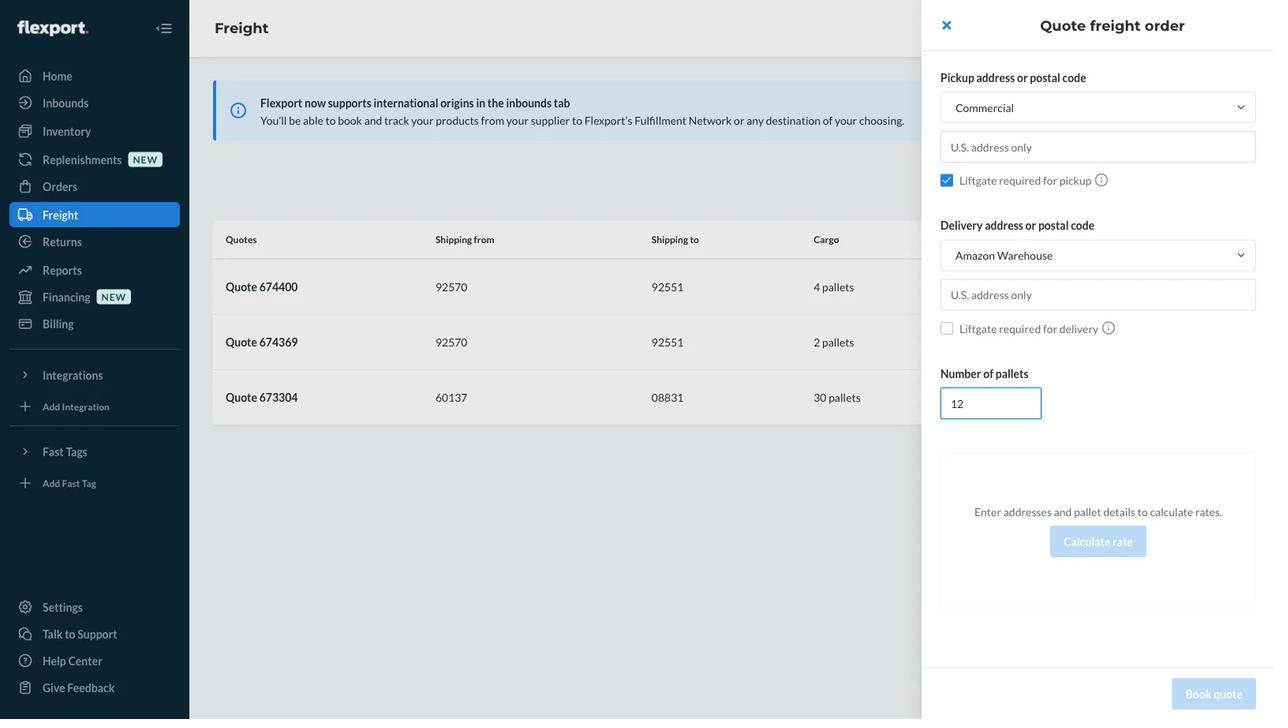Task type: vqa. For each thing, say whether or not it's contained in the screenshot.
Book
yes



Task type: describe. For each thing, give the bounding box(es) containing it.
U.S. address only text field
[[941, 279, 1257, 311]]

book quote
[[1186, 687, 1243, 701]]

quote freight order
[[1041, 17, 1186, 34]]

enter addresses and pallet details to calculate rates.
[[975, 505, 1223, 518]]

book quote button
[[1173, 678, 1257, 710]]

for for pickup
[[1044, 174, 1058, 187]]

delivery address or postal code
[[941, 219, 1095, 232]]

quote
[[1214, 687, 1243, 701]]

U.S. address only text field
[[941, 131, 1257, 163]]

amazon
[[956, 249, 996, 262]]

book
[[1186, 687, 1212, 701]]

address for pickup
[[977, 71, 1015, 84]]

close image
[[943, 19, 952, 32]]

number of pallets
[[941, 367, 1029, 380]]

address for delivery
[[985, 219, 1024, 232]]

rate
[[1113, 535, 1133, 548]]

code for delivery address or postal code
[[1071, 219, 1095, 232]]

liftgate required for delivery
[[960, 322, 1099, 335]]

rates.
[[1196, 505, 1223, 518]]

or for commercial
[[1018, 71, 1028, 84]]

pickup
[[1060, 174, 1092, 187]]

addresses
[[1004, 505, 1052, 518]]

to
[[1138, 505, 1149, 518]]

for for delivery
[[1044, 322, 1058, 335]]

pallets
[[996, 367, 1029, 380]]



Task type: locate. For each thing, give the bounding box(es) containing it.
delivery
[[941, 219, 983, 232]]

1 vertical spatial code
[[1071, 219, 1095, 232]]

liftgate up the number of pallets in the right of the page
[[960, 322, 997, 335]]

2 required from the top
[[1000, 322, 1041, 335]]

pickup address or postal code
[[941, 71, 1087, 84]]

2 for from the top
[[1044, 322, 1058, 335]]

and
[[1054, 505, 1072, 518]]

for
[[1044, 174, 1058, 187], [1044, 322, 1058, 335]]

None checkbox
[[941, 174, 954, 187], [941, 322, 954, 335], [941, 174, 954, 187], [941, 322, 954, 335]]

delivery
[[1060, 322, 1099, 335]]

details
[[1104, 505, 1136, 518]]

0 vertical spatial for
[[1044, 174, 1058, 187]]

enter
[[975, 505, 1002, 518]]

1 required from the top
[[1000, 174, 1041, 187]]

required for delivery
[[1000, 322, 1041, 335]]

1 vertical spatial liftgate
[[960, 322, 997, 335]]

code
[[1063, 71, 1087, 84], [1071, 219, 1095, 232]]

required up "delivery address or postal code" at the right
[[1000, 174, 1041, 187]]

commercial
[[956, 101, 1015, 114]]

postal for commercial
[[1030, 71, 1061, 84]]

liftgate for liftgate required for delivery
[[960, 322, 997, 335]]

1 vertical spatial for
[[1044, 322, 1058, 335]]

None number field
[[941, 388, 1042, 419]]

postal
[[1030, 71, 1061, 84], [1039, 219, 1069, 232]]

or
[[1018, 71, 1028, 84], [1026, 219, 1037, 232]]

1 for from the top
[[1044, 174, 1058, 187]]

0 vertical spatial code
[[1063, 71, 1087, 84]]

postal up warehouse
[[1039, 219, 1069, 232]]

address up amazon warehouse
[[985, 219, 1024, 232]]

quote
[[1041, 17, 1087, 34]]

1 vertical spatial required
[[1000, 322, 1041, 335]]

liftgate up delivery
[[960, 174, 997, 187]]

of
[[984, 367, 994, 380]]

order
[[1145, 17, 1186, 34]]

1 liftgate from the top
[[960, 174, 997, 187]]

number
[[941, 367, 982, 380]]

2 liftgate from the top
[[960, 322, 997, 335]]

calculate
[[1064, 535, 1111, 548]]

or right the pickup
[[1018, 71, 1028, 84]]

1 vertical spatial address
[[985, 219, 1024, 232]]

required up "pallets"
[[1000, 322, 1041, 335]]

1 vertical spatial or
[[1026, 219, 1037, 232]]

or for amazon warehouse
[[1026, 219, 1037, 232]]

0 vertical spatial required
[[1000, 174, 1041, 187]]

liftgate
[[960, 174, 997, 187], [960, 322, 997, 335]]

liftgate required for pickup
[[960, 174, 1092, 187]]

code for pickup address or postal code
[[1063, 71, 1087, 84]]

address
[[977, 71, 1015, 84], [985, 219, 1024, 232]]

code down 'quote'
[[1063, 71, 1087, 84]]

0 vertical spatial postal
[[1030, 71, 1061, 84]]

warehouse
[[998, 249, 1053, 262]]

required
[[1000, 174, 1041, 187], [1000, 322, 1041, 335]]

calculate rate
[[1064, 535, 1133, 548]]

liftgate for liftgate required for pickup
[[960, 174, 997, 187]]

0 vertical spatial or
[[1018, 71, 1028, 84]]

amazon warehouse
[[956, 249, 1053, 262]]

for left 'pickup' on the top
[[1044, 174, 1058, 187]]

1 vertical spatial postal
[[1039, 219, 1069, 232]]

calculate rate button
[[1051, 526, 1147, 557]]

pickup
[[941, 71, 975, 84]]

required for pickup
[[1000, 174, 1041, 187]]

postal down 'quote'
[[1030, 71, 1061, 84]]

pallet
[[1075, 505, 1102, 518]]

0 vertical spatial liftgate
[[960, 174, 997, 187]]

freight
[[1091, 17, 1141, 34]]

calculate
[[1151, 505, 1194, 518]]

code down 'pickup' on the top
[[1071, 219, 1095, 232]]

0 vertical spatial address
[[977, 71, 1015, 84]]

address up commercial
[[977, 71, 1015, 84]]

or up warehouse
[[1026, 219, 1037, 232]]

for left delivery
[[1044, 322, 1058, 335]]

postal for amazon warehouse
[[1039, 219, 1069, 232]]



